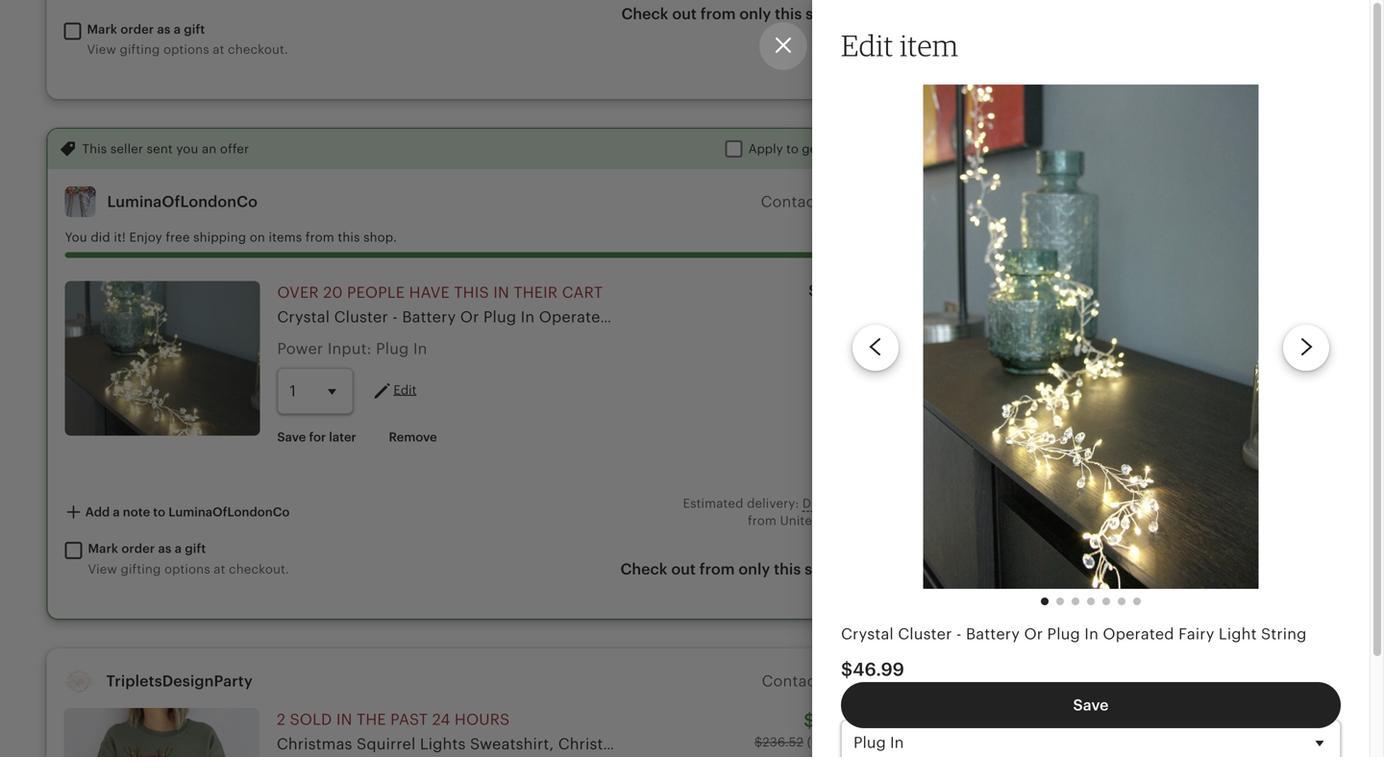 Task type: locate. For each thing, give the bounding box(es) containing it.
1 horizontal spatial from
[[748, 514, 777, 529]]

this seller sent you an offer
[[82, 142, 249, 156]]

tripletsdesignparty image
[[64, 666, 95, 697]]

236.52
[[763, 736, 804, 750]]

this
[[338, 230, 360, 245], [454, 284, 489, 301]]

to
[[787, 142, 799, 156]]

1 horizontal spatial in
[[1085, 626, 1099, 643]]

1 horizontal spatial edit
[[841, 27, 894, 63]]

0 vertical spatial edit
[[841, 27, 894, 63]]

22-
[[830, 497, 848, 511]]

mark order as a gift view gifting options at checkout.
[[87, 22, 288, 57], [88, 542, 289, 577]]

plug
[[376, 340, 409, 358], [1048, 626, 1081, 643]]

0 vertical spatial in
[[493, 284, 510, 301]]

from right items
[[306, 230, 334, 245]]

$
[[809, 282, 819, 299], [841, 660, 853, 680], [804, 711, 816, 731], [755, 736, 763, 750]]

edit left item
[[841, 27, 894, 63]]

edit inside edit button
[[394, 383, 417, 397]]

0 vertical spatial in
[[413, 340, 427, 358]]

off)
[[842, 736, 863, 750]]

0 horizontal spatial power
[[277, 340, 323, 358]]

0 vertical spatial this
[[338, 230, 360, 245]]

1 vertical spatial this
[[454, 284, 489, 301]]

power input
[[841, 696, 935, 713]]

$ inside 'edit overlay' dialog
[[841, 660, 853, 680]]

0 vertical spatial order
[[121, 22, 154, 36]]

power down $ 46.99
[[841, 696, 888, 713]]

edit down power input: plug in
[[394, 383, 417, 397]]

people
[[347, 284, 405, 301]]

from down delivery:
[[748, 514, 777, 529]]

this right have
[[454, 284, 489, 301]]

1 horizontal spatial power
[[841, 696, 888, 713]]

operated
[[1103, 626, 1175, 643]]

power left the input:
[[277, 340, 323, 358]]

in
[[413, 340, 427, 358], [1085, 626, 1099, 643]]

0 horizontal spatial edit
[[394, 383, 417, 397]]

2 sold in the past 24 hours
[[277, 711, 510, 729]]

checkout.
[[228, 42, 288, 57], [229, 562, 289, 577]]

0 vertical spatial gifting
[[120, 42, 160, 57]]

in left operated
[[1085, 626, 1099, 643]]

0 horizontal spatial plug
[[376, 340, 409, 358]]

1 horizontal spatial plug
[[1048, 626, 1081, 643]]

power inside 'edit overlay' dialog
[[841, 696, 888, 713]]

delivery:
[[747, 497, 799, 511]]

did
[[91, 230, 110, 245]]

27
[[848, 497, 862, 511]]

mark
[[87, 22, 117, 36], [88, 542, 118, 556]]

at
[[213, 42, 224, 57], [214, 562, 225, 577]]

in left the on the left
[[336, 711, 352, 729]]

0 horizontal spatial from
[[306, 230, 334, 245]]

1 vertical spatial edit
[[394, 383, 417, 397]]

plug up edit button
[[376, 340, 409, 358]]

power
[[277, 340, 323, 358], [841, 696, 888, 713]]

edit
[[841, 27, 894, 63], [394, 383, 417, 397]]

46.99
[[853, 660, 905, 680]]

from
[[306, 230, 334, 245], [748, 514, 777, 529]]

view
[[87, 42, 116, 57], [88, 562, 117, 577]]

battery
[[966, 626, 1020, 643]]

$ for $ 94.61 $ 236.52 (60% off)
[[804, 711, 816, 731]]

1 vertical spatial from
[[748, 514, 777, 529]]

1 vertical spatial plug
[[1048, 626, 1081, 643]]

gifting
[[120, 42, 160, 57], [121, 562, 161, 577]]

seller
[[110, 142, 143, 156]]

this left shop.
[[338, 230, 360, 245]]

estimated delivery: dec 22-27 from united states
[[683, 497, 862, 529]]

in inside 'edit overlay' dialog
[[1085, 626, 1099, 643]]

item
[[900, 27, 959, 63]]

1 vertical spatial in
[[336, 711, 352, 729]]

gift
[[184, 22, 205, 36], [185, 542, 206, 556]]

hours
[[455, 711, 510, 729]]

a
[[174, 22, 181, 36], [175, 542, 182, 556]]

order
[[121, 22, 154, 36], [122, 542, 155, 556]]

or
[[1024, 626, 1043, 643]]

edit overlay dialog
[[0, 0, 1385, 758]]

input
[[891, 696, 931, 713]]

sold
[[290, 711, 332, 729]]

0 vertical spatial as
[[157, 22, 171, 36]]

1 vertical spatial as
[[158, 542, 172, 556]]

it!
[[114, 230, 126, 245]]

1 vertical spatial power
[[841, 696, 888, 713]]

past
[[391, 711, 428, 729]]

1 vertical spatial checkout.
[[229, 562, 289, 577]]

(60%
[[807, 736, 838, 750]]

1 vertical spatial in
[[1085, 626, 1099, 643]]

1 vertical spatial view
[[88, 562, 117, 577]]

cluster
[[898, 626, 952, 643]]

$ for $ 46.99
[[841, 660, 853, 680]]

have
[[409, 284, 450, 301]]

edit inside 'edit overlay' dialog
[[841, 27, 894, 63]]

input:
[[328, 340, 372, 358]]

in left their
[[493, 284, 510, 301]]

crystal cluster - battery or plug in operated fairy light string
[[841, 626, 1307, 643]]

states
[[824, 514, 862, 529]]

0 vertical spatial gift
[[184, 22, 205, 36]]

power input: plug in
[[277, 340, 427, 358]]

as
[[157, 22, 171, 36], [158, 542, 172, 556]]

0 horizontal spatial this
[[338, 230, 360, 245]]

20
[[323, 284, 343, 301]]

plug right or
[[1048, 626, 1081, 643]]

edit item
[[841, 27, 959, 63]]

-
[[957, 626, 962, 643]]

on
[[250, 230, 265, 245]]

0 vertical spatial power
[[277, 340, 323, 358]]

estimated
[[683, 497, 744, 511]]

0 horizontal spatial in
[[336, 711, 352, 729]]

in
[[493, 284, 510, 301], [336, 711, 352, 729]]

10%
[[825, 142, 849, 156]]

in up edit button
[[413, 340, 427, 358]]

1 vertical spatial order
[[122, 542, 155, 556]]

options
[[163, 42, 209, 57], [164, 562, 210, 577]]

shop.
[[364, 230, 397, 245]]

$ 46.99
[[841, 660, 905, 680]]



Task type: describe. For each thing, give the bounding box(es) containing it.
over 20 people have this in their cart
[[277, 284, 603, 301]]

over
[[277, 284, 319, 301]]

united
[[780, 514, 821, 529]]

1 vertical spatial mark order as a gift view gifting options at checkout.
[[88, 542, 289, 577]]

items
[[269, 230, 302, 245]]

edit button
[[370, 380, 417, 403]]

edit for edit
[[394, 383, 417, 397]]

offer
[[220, 142, 249, 156]]

you did it! enjoy free shipping on items from this shop.
[[65, 230, 397, 245]]

the
[[357, 711, 386, 729]]

1 vertical spatial at
[[214, 562, 225, 577]]

enjoy
[[129, 230, 162, 245]]

0 vertical spatial a
[[174, 22, 181, 36]]

crystal
[[841, 626, 894, 643]]

1 vertical spatial gifting
[[121, 562, 161, 577]]

crystal cluster - battery or plug in operated fairy light string image 1 image
[[924, 85, 1259, 590]]

0 vertical spatial options
[[163, 42, 209, 57]]

free
[[166, 230, 190, 245]]

$ 94.61 $ 236.52 (60% off)
[[755, 711, 863, 750]]

power for power input: plug in
[[277, 340, 323, 358]]

string
[[1261, 626, 1307, 643]]

24
[[432, 711, 450, 729]]

fairy
[[1179, 626, 1215, 643]]

save
[[1074, 697, 1109, 714]]

crystal cluster - battery or plug in operated fairy light string image
[[65, 281, 260, 436]]

dec
[[803, 497, 826, 511]]

an
[[202, 142, 217, 156]]

light
[[1219, 626, 1257, 643]]

1 vertical spatial gift
[[185, 542, 206, 556]]

cart
[[562, 284, 603, 301]]

0 vertical spatial mark order as a gift view gifting options at checkout.
[[87, 22, 288, 57]]

1 horizontal spatial in
[[493, 284, 510, 301]]

0 vertical spatial mark
[[87, 22, 117, 36]]

apply
[[749, 142, 783, 156]]

1 vertical spatial mark
[[88, 542, 118, 556]]

edit for edit item
[[841, 27, 894, 63]]

94.61
[[816, 711, 863, 731]]

apply to get 10% off
[[749, 142, 868, 156]]

0 horizontal spatial in
[[413, 340, 427, 358]]

from inside 'estimated delivery: dec 22-27 from united states'
[[748, 514, 777, 529]]

0 vertical spatial from
[[306, 230, 334, 245]]

shipping
[[193, 230, 246, 245]]

2
[[277, 711, 286, 729]]

0 vertical spatial plug
[[376, 340, 409, 358]]

get
[[802, 142, 822, 156]]

1 vertical spatial a
[[175, 542, 182, 556]]

0 vertical spatial view
[[87, 42, 116, 57]]

save button
[[841, 683, 1341, 729]]

power for power input
[[841, 696, 888, 713]]

this
[[82, 142, 107, 156]]

luminaoflondonco image
[[65, 187, 96, 218]]

off
[[852, 142, 868, 156]]

1 vertical spatial options
[[164, 562, 210, 577]]

0 vertical spatial checkout.
[[228, 42, 288, 57]]

plug inside 'edit overlay' dialog
[[1048, 626, 1081, 643]]

sent
[[147, 142, 173, 156]]

0 vertical spatial at
[[213, 42, 224, 57]]

1 horizontal spatial this
[[454, 284, 489, 301]]

you
[[176, 142, 198, 156]]

dec 22-27 link
[[803, 497, 862, 511]]

$ for $
[[809, 282, 819, 299]]

their
[[514, 284, 558, 301]]

you
[[65, 230, 87, 245]]



Task type: vqa. For each thing, say whether or not it's contained in the screenshot.
'$ 4.50'
no



